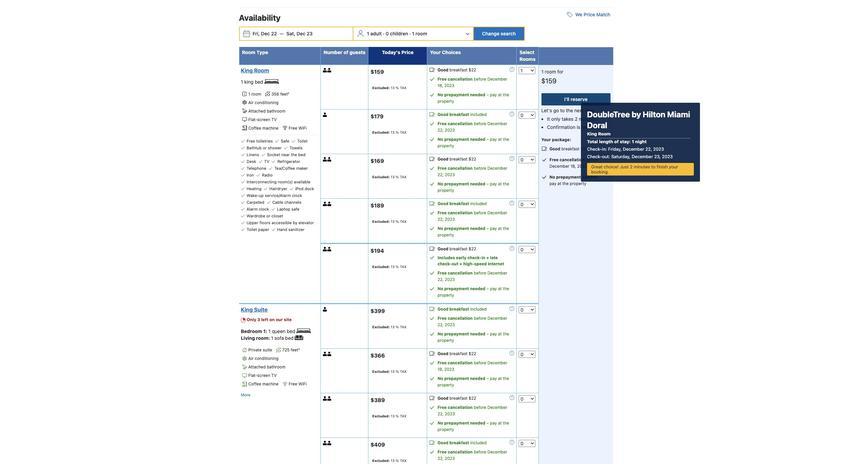Task type: vqa. For each thing, say whether or not it's contained in the screenshot.


Task type: locate. For each thing, give the bounding box(es) containing it.
bathroom down suite
[[267, 365, 286, 370]]

0 vertical spatial machine
[[263, 126, 279, 131]]

excluded: 13 % tax down the $366
[[373, 370, 407, 374]]

room type
[[242, 49, 268, 55]]

%
[[396, 86, 399, 90], [396, 130, 399, 134], [396, 175, 399, 179], [396, 220, 399, 224], [396, 265, 399, 269], [396, 325, 399, 329], [396, 370, 399, 374], [396, 414, 399, 418], [396, 459, 399, 463]]

0 vertical spatial 18,
[[438, 83, 444, 88]]

attached bathroom down suite
[[249, 365, 286, 370]]

1 left the sofa
[[271, 335, 273, 341]]

feet² for 356 feet²
[[281, 91, 289, 97]]

or up floors
[[267, 213, 271, 218]]

suite
[[254, 307, 268, 313]]

room left type
[[242, 49, 256, 55]]

2 wifi from the top
[[299, 382, 307, 387]]

clock down ipod
[[292, 193, 302, 198]]

1 vertical spatial room
[[545, 69, 557, 75]]

machine for 1 room
[[263, 126, 279, 131]]

screen up toiletries
[[258, 117, 271, 122]]

excluded: 13 % tax up $179 at the left of the page
[[373, 86, 407, 90]]

0
[[386, 31, 389, 36]]

minutes right just
[[634, 164, 651, 170]]

excluded: down $189
[[373, 220, 390, 224]]

2 excluded: 13 % tax from the top
[[373, 130, 407, 134]]

late
[[491, 255, 498, 261]]

0 vertical spatial to
[[561, 108, 565, 113]]

9 tax from the top
[[400, 459, 407, 463]]

1 horizontal spatial room
[[416, 31, 428, 36]]

december
[[488, 77, 508, 82], [488, 121, 508, 126], [624, 146, 645, 152], [632, 154, 654, 159], [550, 164, 570, 169], [488, 166, 508, 171], [488, 210, 508, 216], [488, 271, 508, 276], [488, 316, 508, 321], [488, 361, 508, 366], [488, 405, 508, 410], [488, 450, 508, 455]]

0 vertical spatial your
[[431, 49, 441, 55]]

prepayment
[[445, 92, 470, 97], [445, 137, 470, 142], [557, 175, 582, 180], [445, 182, 470, 187], [445, 226, 470, 231], [445, 286, 470, 291], [445, 332, 470, 337], [445, 376, 470, 381], [445, 421, 470, 426]]

by inside doubletree by hilton miami doral king room
[[632, 110, 642, 119]]

excluded: 13 % tax for $194
[[373, 265, 407, 269]]

attached for suite
[[249, 365, 266, 370]]

1 horizontal spatial clock
[[292, 193, 302, 198]]

2 attached bathroom from the top
[[249, 365, 286, 370]]

1 left for
[[542, 69, 544, 75]]

1 right 'stay:'
[[633, 139, 635, 144]]

9 excluded: 13 % tax from the top
[[373, 459, 407, 463]]

breakfast for $366
[[450, 351, 468, 357]]

king inside king suite link
[[241, 307, 253, 313]]

2 excluded: from the top
[[373, 130, 390, 134]]

room left for
[[545, 69, 557, 75]]

dec left "22"
[[261, 31, 270, 36]]

1 conditioning from the top
[[255, 100, 279, 105]]

0 vertical spatial coffee machine
[[249, 126, 279, 131]]

air
[[249, 100, 254, 105], [249, 356, 254, 361]]

7 % from the top
[[396, 370, 399, 374]]

1 vertical spatial attached
[[249, 365, 266, 370]]

feet² right 725
[[291, 348, 300, 353]]

1 excluded: from the top
[[373, 86, 390, 90]]

or down toiletries
[[263, 145, 267, 150]]

check- up high-
[[468, 255, 482, 261]]

1 flat-screen tv from the top
[[249, 117, 277, 122]]

included
[[471, 112, 487, 117], [471, 201, 487, 206], [471, 307, 487, 312], [471, 441, 487, 446]]

– pay at the property
[[438, 92, 510, 104], [438, 137, 510, 148], [550, 175, 601, 186], [438, 182, 510, 193], [438, 226, 510, 238], [438, 286, 510, 298], [438, 332, 510, 343], [438, 376, 510, 388], [438, 421, 510, 432]]

2 vertical spatial 18,
[[438, 367, 444, 372]]

before for more details on meals and payment options icon corresponding to $189
[[474, 210, 487, 216]]

2 right just
[[631, 164, 633, 170]]

1 vertical spatial machine
[[263, 382, 279, 387]]

conditioning
[[255, 100, 279, 105], [255, 356, 279, 361]]

1 vertical spatial clock
[[259, 207, 269, 212]]

1 left the adult in the left of the page
[[367, 31, 369, 36]]

6 % from the top
[[396, 325, 399, 329]]

1 flat- from the top
[[249, 117, 258, 122]]

725 feet²
[[283, 348, 300, 353]]

king down immediate
[[588, 131, 598, 137]]

1 % from the top
[[396, 86, 399, 90]]

1 vertical spatial before december 18, 2023
[[550, 157, 599, 169]]

4 tax from the top
[[400, 220, 407, 224]]

more details on meals and payment options image
[[510, 67, 515, 72], [510, 156, 515, 161], [510, 201, 515, 206], [510, 246, 515, 251], [510, 440, 515, 445]]

rooms
[[520, 56, 536, 62]]

0 vertical spatial 2
[[575, 116, 578, 122]]

before for first more details on meals and payment options icon
[[474, 77, 487, 82]]

king suite link
[[241, 306, 317, 313]]

excluded: down $179 at the left of the page
[[373, 130, 390, 134]]

air down private
[[249, 356, 254, 361]]

5 more details on meals and payment options image from the top
[[510, 440, 515, 445]]

0 vertical spatial flat-
[[249, 117, 258, 122]]

floors
[[260, 220, 271, 225]]

1 coffee machine from the top
[[249, 126, 279, 131]]

13 for $389
[[391, 414, 395, 418]]

toilet up "towels" at the left top
[[298, 138, 308, 144]]

machine
[[263, 126, 279, 131], [263, 382, 279, 387]]

13 for $399
[[391, 325, 395, 329]]

0 vertical spatial or
[[263, 145, 267, 150]]

1 check- from the top
[[588, 146, 603, 152]]

1 vertical spatial toilet
[[247, 227, 257, 232]]

0 vertical spatial clock
[[292, 193, 302, 198]]

0 vertical spatial coffee
[[249, 126, 261, 131]]

more details on meals and payment options image
[[510, 112, 515, 116], [510, 306, 515, 311], [510, 351, 515, 356], [510, 396, 515, 400]]

3 % from the top
[[396, 175, 399, 179]]

8 excluded: 13 % tax from the top
[[373, 414, 407, 418]]

8 13 from the top
[[391, 414, 395, 418]]

bathroom down 356
[[267, 109, 286, 114]]

1 bathroom from the top
[[267, 109, 286, 114]]

2 air from the top
[[249, 356, 254, 361]]

minutes
[[580, 116, 597, 122], [634, 164, 651, 170]]

0 vertical spatial price
[[584, 12, 596, 17]]

1 vertical spatial air conditioning
[[249, 356, 279, 361]]

excluded: 13 % tax down $179 at the left of the page
[[373, 130, 407, 134]]

interconnecting
[[247, 179, 277, 184]]

good for $179
[[438, 112, 449, 117]]

5 excluded: from the top
[[373, 265, 390, 269]]

excluded: 13 % tax down "$194"
[[373, 265, 407, 269]]

check- down total
[[588, 146, 603, 152]]

good breakfast included
[[438, 112, 487, 117], [438, 201, 487, 206], [438, 307, 487, 312], [438, 441, 487, 446]]

minutes inside great choice! just 2 minutes to finish your booking.
[[634, 164, 651, 170]]

2 horizontal spatial room
[[545, 69, 557, 75]]

tv up toiletries
[[272, 117, 277, 122]]

0 vertical spatial toilet
[[298, 138, 308, 144]]

bed
[[255, 79, 263, 85], [299, 152, 306, 157], [287, 329, 296, 334], [285, 335, 294, 341]]

2 coffee from the top
[[249, 382, 261, 387]]

1 horizontal spatial feet²
[[291, 348, 300, 353]]

1 down king
[[249, 91, 250, 97]]

1 king bed
[[241, 79, 265, 85]]

great choice! just 2 minutes to finish your booking.
[[592, 164, 679, 175]]

bed up "couch" "image"
[[287, 329, 296, 334]]

excluded: for $409
[[373, 459, 390, 463]]

or for bathtub
[[263, 145, 267, 150]]

3 before december 22, 2023 from the top
[[438, 210, 508, 222]]

1 vertical spatial coffee machine
[[249, 382, 279, 387]]

1 right 'children'
[[412, 31, 415, 36]]

maker
[[296, 166, 308, 171]]

2 inside great choice! just 2 minutes to finish your booking.
[[631, 164, 633, 170]]

$159 down today's
[[371, 69, 384, 75]]

before december 22, 2023 for $389
[[438, 405, 508, 417]]

0 horizontal spatial feet²
[[281, 91, 289, 97]]

7 before december 22, 2023 from the top
[[438, 450, 508, 461]]

1 air from the top
[[249, 100, 254, 105]]

clock up wardrobe or closet
[[259, 207, 269, 212]]

$22 for $366
[[469, 351, 477, 357]]

to left finish
[[652, 164, 656, 170]]

3 tax from the top
[[400, 175, 407, 179]]

4 included from the top
[[471, 441, 487, 446]]

of left guests
[[344, 49, 349, 55]]

excluded: 13 % tax for $366
[[373, 370, 407, 374]]

$22 for $389
[[469, 396, 477, 401]]

$22 for $169
[[469, 157, 477, 162]]

1 vertical spatial price
[[402, 49, 414, 55]]

1 for 1 king bed
[[241, 79, 243, 85]]

the inside let's go to the next step it only takes 2 minutes confirmation is immediate
[[567, 108, 574, 113]]

excluded: 13 % tax down $399
[[373, 325, 407, 329]]

minutes down step
[[580, 116, 597, 122]]

% for $194
[[396, 265, 399, 269]]

0 vertical spatial room
[[416, 31, 428, 36]]

site
[[284, 317, 292, 322]]

2 vertical spatial room
[[599, 131, 611, 137]]

room up length in the top right of the page
[[599, 131, 611, 137]]

excluded: for $389
[[373, 414, 390, 418]]

1 included from the top
[[471, 112, 487, 117]]

+ right out
[[460, 262, 463, 267]]

2 more details on meals and payment options image from the top
[[510, 156, 515, 161]]

good breakfast $22 for $194
[[438, 247, 477, 252]]

coffee machine up toiletries
[[249, 126, 279, 131]]

6 excluded: 13 % tax from the top
[[373, 325, 407, 329]]

excluded: 13 % tax for $409
[[373, 459, 407, 463]]

4 13 from the top
[[391, 220, 395, 224]]

9 % from the top
[[396, 459, 399, 463]]

number
[[324, 49, 343, 55]]

room right 'children'
[[416, 31, 428, 36]]

4 excluded: 13 % tax from the top
[[373, 220, 407, 224]]

1 horizontal spatial to
[[652, 164, 656, 170]]

excluded: 13 % tax down $169
[[373, 175, 407, 179]]

tax
[[400, 86, 407, 90], [400, 130, 407, 134], [400, 175, 407, 179], [400, 220, 407, 224], [400, 265, 407, 269], [400, 325, 407, 329], [400, 370, 407, 374], [400, 414, 407, 418], [400, 459, 407, 463]]

sat, dec 23 button
[[284, 28, 316, 40]]

check- up "great"
[[588, 154, 603, 159]]

13 for $189
[[391, 220, 395, 224]]

0 vertical spatial wifi
[[299, 126, 307, 131]]

king
[[245, 79, 254, 85]]

air conditioning down private suite
[[249, 356, 279, 361]]

1 horizontal spatial 2
[[631, 164, 633, 170]]

excluded: 13 % tax for $169
[[373, 175, 407, 179]]

3 more details on meals and payment options image from the top
[[510, 351, 515, 356]]

0 vertical spatial attached
[[249, 109, 266, 114]]

prepayment for third more details on meals and payment options image from the bottom
[[445, 332, 470, 337]]

2 before december 22, 2023 from the top
[[438, 166, 508, 177]]

9 13 from the top
[[391, 459, 395, 463]]

0 horizontal spatial your
[[431, 49, 441, 55]]

screen for room
[[258, 117, 271, 122]]

tv down socket
[[264, 159, 270, 164]]

before december 22, 2023
[[438, 121, 508, 133], [438, 166, 508, 177], [438, 210, 508, 222], [438, 271, 508, 282], [438, 316, 508, 328], [438, 405, 508, 417], [438, 450, 508, 461]]

excluded: down "$194"
[[373, 265, 390, 269]]

4 before december 22, 2023 from the top
[[438, 271, 508, 282]]

king for $399
[[241, 307, 253, 313]]

for
[[558, 69, 564, 75]]

dec
[[261, 31, 270, 36], [297, 31, 306, 36]]

package:
[[553, 137, 572, 142]]

6 tax from the top
[[400, 325, 407, 329]]

1 vertical spatial wifi
[[299, 382, 307, 387]]

0 vertical spatial air
[[249, 100, 254, 105]]

good for $169
[[438, 157, 449, 162]]

takes
[[562, 116, 574, 122]]

includes
[[438, 255, 456, 261]]

0 vertical spatial +
[[487, 255, 490, 261]]

flat-
[[249, 117, 258, 122], [249, 373, 258, 378]]

3 included from the top
[[471, 307, 487, 312]]

bed for 1 queen bed
[[287, 329, 296, 334]]

5 excluded: 13 % tax from the top
[[373, 265, 407, 269]]

excluded: for $189
[[373, 220, 390, 224]]

7 excluded: 13 % tax from the top
[[373, 370, 407, 374]]

0 vertical spatial check-
[[468, 255, 482, 261]]

1 vertical spatial of
[[615, 139, 619, 144]]

price inside dropdown button
[[584, 12, 596, 17]]

excluded: 13 % tax for $159
[[373, 86, 407, 90]]

13 for $169
[[391, 175, 395, 179]]

coffee machine for room
[[249, 126, 279, 131]]

$159 inside 1 room for $159
[[542, 77, 557, 85]]

in:
[[603, 146, 608, 152]]

0 horizontal spatial of
[[344, 49, 349, 55]]

tv for room
[[272, 117, 277, 122]]

booking.
[[592, 169, 610, 175]]

1 vertical spatial minutes
[[634, 164, 651, 170]]

·
[[383, 31, 385, 36], [410, 31, 411, 36]]

alarm clock
[[247, 207, 269, 212]]

in
[[482, 255, 486, 261]]

room
[[242, 49, 256, 55], [254, 67, 269, 74], [599, 131, 611, 137]]

1 vertical spatial 2
[[631, 164, 633, 170]]

toilet
[[298, 138, 308, 144], [247, 227, 257, 232]]

$22 for $194
[[469, 247, 477, 252]]

air conditioning
[[249, 100, 279, 105], [249, 356, 279, 361]]

excluded: down $399
[[373, 325, 390, 329]]

8 tax from the top
[[400, 414, 407, 418]]

before for more details on meals and payment options icon corresponding to $169
[[474, 166, 487, 171]]

$159 up let's
[[542, 77, 557, 85]]

excluded: down the $366
[[373, 370, 390, 374]]

excluded: for $179
[[373, 130, 390, 134]]

1 attached bathroom from the top
[[249, 109, 286, 114]]

good breakfast included for $179
[[438, 112, 487, 117]]

2 attached from the top
[[249, 365, 266, 370]]

finish
[[657, 164, 669, 170]]

3 13 from the top
[[391, 175, 395, 179]]

0 vertical spatial free wifi
[[289, 126, 307, 131]]

excluded: down $389
[[373, 414, 390, 418]]

7 tax from the top
[[400, 370, 407, 374]]

excluded: 13 % tax for $399
[[373, 325, 407, 329]]

excluded: for $366
[[373, 370, 390, 374]]

2 up the is on the right top of the page
[[575, 116, 578, 122]]

bed down 1 queen bed
[[285, 335, 294, 341]]

2 included from the top
[[471, 201, 487, 206]]

flat- for private
[[249, 373, 258, 378]]

coffee up "free toiletries"
[[249, 126, 261, 131]]

room inside 1 room for $159
[[545, 69, 557, 75]]

1 horizontal spatial ·
[[410, 31, 411, 36]]

bathtub
[[247, 145, 262, 150]]

0 vertical spatial air conditioning
[[249, 100, 279, 105]]

price
[[584, 12, 596, 17], [402, 49, 414, 55]]

before for $409's more details on meals and payment options icon
[[474, 450, 487, 455]]

2 % from the top
[[396, 130, 399, 134]]

excluded: 13 % tax down $409 on the bottom
[[373, 459, 407, 463]]

0 vertical spatial conditioning
[[255, 100, 279, 105]]

0 vertical spatial attached bathroom
[[249, 109, 286, 114]]

0 vertical spatial before december 18, 2023
[[438, 77, 508, 88]]

conditioning for suite
[[255, 356, 279, 361]]

available
[[294, 179, 311, 184]]

tax for $366
[[400, 370, 407, 374]]

king for $159
[[241, 67, 253, 74]]

check- down includes
[[438, 262, 452, 267]]

occupancy image
[[328, 68, 332, 73], [323, 113, 328, 117], [323, 308, 328, 312], [323, 352, 328, 357], [328, 352, 332, 357], [323, 397, 328, 401], [328, 441, 332, 446]]

by left hilton
[[632, 110, 642, 119]]

1 screen from the top
[[258, 117, 271, 122]]

1 inside 1 room for $159
[[542, 69, 544, 75]]

1 vertical spatial conditioning
[[255, 356, 279, 361]]

1 vertical spatial $159
[[542, 77, 557, 85]]

3 more details on meals and payment options image from the top
[[510, 201, 515, 206]]

air for private
[[249, 356, 254, 361]]

1 for 1 sofa bed
[[271, 335, 273, 341]]

2 vertical spatial room
[[252, 91, 262, 97]]

toilet for toilet
[[298, 138, 308, 144]]

room up 1 king bed
[[254, 67, 269, 74]]

% for $389
[[396, 414, 399, 418]]

good breakfast included for $189
[[438, 201, 487, 206]]

8 % from the top
[[396, 414, 399, 418]]

2 air conditioning from the top
[[249, 356, 279, 361]]

tv for suite
[[272, 373, 277, 378]]

bed right king
[[255, 79, 263, 85]]

no prepayment needed
[[438, 92, 486, 97], [438, 137, 486, 142], [550, 175, 598, 180], [438, 182, 486, 187], [438, 226, 486, 231], [438, 286, 486, 291], [438, 332, 486, 337], [438, 376, 486, 381], [438, 421, 486, 426]]

3 excluded: 13 % tax from the top
[[373, 175, 407, 179]]

1 vertical spatial feet²
[[291, 348, 300, 353]]

on
[[270, 317, 275, 322]]

good for $409
[[438, 441, 449, 446]]

· left '0' at left
[[383, 31, 385, 36]]

1 horizontal spatial by
[[632, 110, 642, 119]]

excluded: 13 % tax down $189
[[373, 220, 407, 224]]

0 vertical spatial bathroom
[[267, 109, 286, 114]]

coffee machine up more
[[249, 382, 279, 387]]

go
[[554, 108, 560, 113]]

2 more details on meals and payment options image from the top
[[510, 306, 515, 311]]

1 vertical spatial flat-
[[249, 373, 258, 378]]

0 vertical spatial check-
[[588, 146, 603, 152]]

clock
[[292, 193, 302, 198], [259, 207, 269, 212]]

$22
[[469, 67, 477, 73], [581, 146, 589, 151], [469, 157, 477, 162], [469, 247, 477, 252], [469, 351, 477, 357], [469, 396, 477, 401]]

0 horizontal spatial check-
[[438, 262, 452, 267]]

is
[[577, 124, 581, 130]]

dec left 23
[[297, 31, 306, 36]]

excluded: 13 % tax for $179
[[373, 130, 407, 134]]

356 feet²
[[272, 91, 289, 97]]

1 vertical spatial coffee
[[249, 382, 261, 387]]

% for $169
[[396, 175, 399, 179]]

more details on meals and payment options image for $389
[[510, 396, 515, 400]]

tax for $169
[[400, 175, 407, 179]]

bed for 1 king bed
[[255, 79, 263, 85]]

flat-screen tv
[[249, 117, 277, 122], [249, 373, 277, 378]]

king inside king room link
[[241, 67, 253, 74]]

breakfast for $389
[[450, 396, 468, 401]]

your
[[431, 49, 441, 55], [542, 137, 552, 142]]

0 horizontal spatial to
[[561, 108, 565, 113]]

excluded: down $409 on the bottom
[[373, 459, 390, 463]]

2 coffee machine from the top
[[249, 382, 279, 387]]

· right 'children'
[[410, 31, 411, 36]]

free cancellation
[[438, 77, 473, 82], [438, 121, 473, 126], [550, 157, 585, 162], [438, 166, 473, 171], [438, 210, 473, 216], [438, 271, 473, 276], [438, 316, 473, 321], [438, 361, 473, 366], [438, 405, 473, 410], [438, 450, 473, 455]]

1 adult · 0 children · 1 room
[[367, 31, 428, 36]]

room down 1 king bed
[[252, 91, 262, 97]]

9 excluded: from the top
[[373, 459, 390, 463]]

excluded: for $169
[[373, 175, 390, 179]]

+ right in
[[487, 255, 490, 261]]

0 horizontal spatial $159
[[371, 69, 384, 75]]

1 more details on meals and payment options image from the top
[[510, 112, 515, 116]]

6 13 from the top
[[391, 325, 395, 329]]

of up the friday,
[[615, 139, 619, 144]]

upper
[[247, 220, 259, 225]]

before
[[474, 77, 487, 82], [474, 121, 487, 126], [586, 157, 599, 162], [474, 166, 487, 171], [474, 210, 487, 216], [474, 271, 487, 276], [474, 316, 487, 321], [474, 361, 487, 366], [474, 405, 487, 410], [474, 450, 487, 455]]

4 more details on meals and payment options image from the top
[[510, 396, 515, 400]]

0 horizontal spatial +
[[460, 262, 463, 267]]

0 horizontal spatial minutes
[[580, 116, 597, 122]]

1 air conditioning from the top
[[249, 100, 279, 105]]

flat- up "free toiletries"
[[249, 117, 258, 122]]

2 flat- from the top
[[249, 373, 258, 378]]

step
[[586, 108, 595, 113]]

at
[[499, 92, 502, 97], [499, 137, 502, 142], [558, 181, 562, 186], [499, 182, 502, 187], [499, 226, 502, 231], [499, 286, 502, 291], [499, 332, 502, 337], [499, 376, 502, 381], [499, 421, 502, 426]]

0 vertical spatial minutes
[[580, 116, 597, 122]]

free toiletries
[[247, 138, 273, 144]]

wardrobe
[[247, 213, 266, 218]]

1 left king
[[241, 79, 243, 85]]

your for your package:
[[542, 137, 552, 142]]

0 horizontal spatial price
[[402, 49, 414, 55]]

1 machine from the top
[[263, 126, 279, 131]]

king room link
[[241, 67, 317, 74]]

flat- up more
[[249, 373, 258, 378]]

air conditioning for room
[[249, 100, 279, 105]]

or
[[263, 145, 267, 150], [267, 213, 271, 218]]

1 horizontal spatial your
[[542, 137, 552, 142]]

1 vertical spatial screen
[[258, 373, 271, 378]]

your left the package:
[[542, 137, 552, 142]]

attached down 1 room
[[249, 109, 266, 114]]

good breakfast $22 for $169
[[438, 157, 477, 162]]

% for $179
[[396, 130, 399, 134]]

excluded: up $179 at the left of the page
[[373, 86, 390, 90]]

0 horizontal spatial room
[[252, 91, 262, 97]]

excluded: down $169
[[373, 175, 390, 179]]

screen down private suite
[[258, 373, 271, 378]]

tax for $194
[[400, 265, 407, 269]]

conditioning down 356
[[255, 100, 279, 105]]

let's
[[542, 108, 553, 113]]

occupancy image
[[323, 68, 328, 73], [323, 157, 328, 162], [328, 157, 332, 162], [323, 202, 328, 206], [328, 202, 332, 206], [323, 247, 328, 252], [328, 247, 332, 252], [328, 397, 332, 401], [323, 441, 328, 446]]

2 conditioning from the top
[[255, 356, 279, 361]]

2 good breakfast included from the top
[[438, 201, 487, 206]]

1 13 from the top
[[391, 86, 395, 90]]

your left choices
[[431, 49, 441, 55]]

5 % from the top
[[396, 265, 399, 269]]

0 horizontal spatial ·
[[383, 31, 385, 36]]

minutes inside let's go to the next step it only takes 2 minutes confirmation is immediate
[[580, 116, 597, 122]]

king up only at the bottom left
[[241, 307, 253, 313]]

0 horizontal spatial toilet
[[247, 227, 257, 232]]

1 horizontal spatial check-
[[468, 255, 482, 261]]

6 excluded: from the top
[[373, 325, 390, 329]]

more details on meals and payment options image for $189
[[510, 201, 515, 206]]

4 good breakfast included from the top
[[438, 441, 487, 446]]

—
[[280, 31, 284, 36]]

suite
[[263, 348, 272, 353]]

early
[[457, 255, 467, 261]]

tv down suite
[[272, 373, 277, 378]]

air down 1 room
[[249, 100, 254, 105]]

1 vertical spatial or
[[267, 213, 271, 218]]

1 vertical spatial by
[[293, 220, 298, 225]]

0 vertical spatial feet²
[[281, 91, 289, 97]]

bed down "towels" at the left top
[[299, 152, 306, 157]]

price right we
[[584, 12, 596, 17]]

flat-screen tv for suite
[[249, 373, 277, 378]]

feet² for 725 feet²
[[291, 348, 300, 353]]

to inside let's go to the next step it only takes 2 minutes confirmation is immediate
[[561, 108, 565, 113]]

attached bathroom down 356
[[249, 109, 286, 114]]

1 attached from the top
[[249, 109, 266, 114]]

feet² right 356
[[281, 91, 289, 97]]

2 machine from the top
[[263, 382, 279, 387]]

1 horizontal spatial dec
[[297, 31, 306, 36]]

to right go
[[561, 108, 565, 113]]

select rooms
[[520, 49, 536, 62]]

1 left queen
[[269, 329, 271, 334]]

today's
[[382, 49, 401, 55]]

conditioning down suite
[[255, 356, 279, 361]]

air conditioning down 1 room
[[249, 100, 279, 105]]

1 vertical spatial check-
[[588, 154, 603, 159]]

1 vertical spatial flat-screen tv
[[249, 373, 277, 378]]

2 vertical spatial tv
[[272, 373, 277, 378]]

2 flat-screen tv from the top
[[249, 373, 277, 378]]

2 13 from the top
[[391, 130, 395, 134]]

excluded: 13 % tax down $389
[[373, 414, 407, 418]]

2 bathroom from the top
[[267, 365, 286, 370]]

included for $189
[[471, 201, 487, 206]]

1 horizontal spatial price
[[584, 12, 596, 17]]

flat-screen tv up toiletries
[[249, 117, 277, 122]]

5 13 from the top
[[391, 265, 395, 269]]

2 screen from the top
[[258, 373, 271, 378]]

1 horizontal spatial $159
[[542, 77, 557, 85]]

0 vertical spatial tv
[[272, 117, 277, 122]]

1 coffee from the top
[[249, 126, 261, 131]]

excluded: 13 % tax for $189
[[373, 220, 407, 224]]

1 excluded: 13 % tax from the top
[[373, 86, 407, 90]]

5 tax from the top
[[400, 265, 407, 269]]

2 free wifi from the top
[[289, 382, 307, 387]]

out
[[452, 262, 459, 267]]

king up king
[[241, 67, 253, 74]]

1 horizontal spatial of
[[615, 139, 619, 144]]

room inside dropdown button
[[416, 31, 428, 36]]

tax for $189
[[400, 220, 407, 224]]

toilet down "upper"
[[247, 227, 257, 232]]

2 vertical spatial king
[[241, 307, 253, 313]]

coffee up more
[[249, 382, 261, 387]]

$169
[[371, 158, 384, 164]]

% for $399
[[396, 325, 399, 329]]

1 vertical spatial king
[[588, 131, 598, 137]]

2 tax from the top
[[400, 130, 407, 134]]

price right today's
[[402, 49, 414, 55]]

pay
[[491, 92, 497, 97], [491, 137, 497, 142], [550, 181, 557, 186], [491, 182, 497, 187], [491, 226, 497, 231], [491, 286, 497, 291], [491, 332, 497, 337], [491, 376, 497, 381], [491, 421, 497, 426]]

flat-screen tv down private suite
[[249, 373, 277, 378]]

1 vertical spatial your
[[542, 137, 552, 142]]

by up sanitizer
[[293, 220, 298, 225]]

1 vertical spatial air
[[249, 356, 254, 361]]

1 vertical spatial bathroom
[[267, 365, 286, 370]]

the
[[503, 92, 510, 97], [567, 108, 574, 113], [503, 137, 510, 142], [291, 152, 297, 157], [563, 181, 569, 186], [503, 182, 510, 187], [503, 226, 510, 231], [503, 286, 510, 291], [503, 332, 510, 337], [503, 376, 510, 381], [503, 421, 510, 426]]

1 good breakfast included from the top
[[438, 112, 487, 117]]

4 more details on meals and payment options image from the top
[[510, 246, 515, 251]]

% for $159
[[396, 86, 399, 90]]

just
[[621, 164, 629, 170]]

attached down private
[[249, 365, 266, 370]]

8 excluded: from the top
[[373, 414, 390, 418]]

good for $194
[[438, 247, 449, 252]]

0 vertical spatial king
[[241, 67, 253, 74]]

1 wifi from the top
[[299, 126, 307, 131]]

prepayment for $179 more details on meals and payment options image
[[445, 137, 470, 142]]

1 horizontal spatial toilet
[[298, 138, 308, 144]]

23,
[[655, 154, 661, 159]]

0 vertical spatial by
[[632, 110, 642, 119]]

3 excluded: from the top
[[373, 175, 390, 179]]

6 before december 22, 2023 from the top
[[438, 405, 508, 417]]

0 horizontal spatial dec
[[261, 31, 270, 36]]

1 tax from the top
[[400, 86, 407, 90]]

4 % from the top
[[396, 220, 399, 224]]

high-
[[464, 262, 475, 267]]

1 horizontal spatial +
[[487, 255, 490, 261]]

0 vertical spatial screen
[[258, 117, 271, 122]]

7 excluded: from the top
[[373, 370, 390, 374]]

1 free wifi from the top
[[289, 126, 307, 131]]



Task type: describe. For each thing, give the bounding box(es) containing it.
sat,
[[287, 31, 296, 36]]

dock
[[305, 186, 314, 191]]

machine for private suite
[[263, 382, 279, 387]]

before for third more details on meals and payment options image from the bottom
[[474, 316, 487, 321]]

accessible
[[272, 220, 292, 225]]

1 · from the left
[[383, 31, 385, 36]]

before for more details on meals and payment options image associated with $366
[[474, 361, 487, 366]]

adult
[[371, 31, 382, 36]]

your package:
[[542, 137, 572, 142]]

heating
[[247, 186, 262, 191]]

free wifi for 725 feet²
[[289, 382, 307, 387]]

5 before december 22, 2023 from the top
[[438, 316, 508, 328]]

search
[[501, 31, 516, 36]]

price for today's
[[402, 49, 414, 55]]

2 dec from the left
[[297, 31, 306, 36]]

change
[[483, 31, 500, 36]]

wake-
[[247, 193, 259, 198]]

bed for 1 sofa bed
[[285, 335, 294, 341]]

$179
[[371, 113, 384, 119]]

children
[[390, 31, 409, 36]]

13 for $179
[[391, 130, 395, 134]]

18, for more details on meals and payment options image associated with $366
[[438, 367, 444, 372]]

choices
[[442, 49, 461, 55]]

sofa
[[275, 335, 284, 341]]

desk
[[247, 159, 256, 164]]

out:
[[603, 154, 611, 159]]

your
[[670, 164, 679, 170]]

breakfast for $409
[[450, 441, 470, 446]]

2 inside let's go to the next step it only takes 2 minutes confirmation is immediate
[[575, 116, 578, 122]]

22
[[271, 31, 277, 36]]

good breakfast $22 for $366
[[438, 351, 477, 357]]

1 vertical spatial room
[[254, 67, 269, 74]]

hairdryer
[[270, 186, 287, 191]]

1 more details on meals and payment options image from the top
[[510, 67, 515, 72]]

prepayment for first more details on meals and payment options icon
[[445, 92, 470, 97]]

flat-screen tv for room
[[249, 117, 277, 122]]

room for 1 room for $159
[[545, 69, 557, 75]]

friday,
[[609, 146, 622, 152]]

1 vertical spatial +
[[460, 262, 463, 267]]

today's price
[[382, 49, 414, 55]]

our
[[276, 317, 283, 322]]

refrigerator
[[278, 159, 301, 164]]

number of guests
[[324, 49, 366, 55]]

1 for 1 adult · 0 children · 1 room
[[367, 31, 369, 36]]

service/alarm
[[265, 193, 291, 198]]

prepayment for more details on meals and payment options image associated with $366
[[445, 376, 470, 381]]

more details on meals and payment options image for $169
[[510, 156, 515, 161]]

1 for 1 room for $159
[[542, 69, 544, 75]]

carpeted
[[247, 200, 265, 205]]

0 vertical spatial of
[[344, 49, 349, 55]]

couch image
[[295, 336, 303, 340]]

included for $179
[[471, 112, 487, 117]]

attached bathroom for room
[[249, 109, 286, 114]]

tax for $389
[[400, 414, 407, 418]]

upper floors accessible by elevator
[[247, 220, 314, 225]]

wifi for 725 feet²
[[299, 382, 307, 387]]

match
[[597, 12, 611, 17]]

laptop safe
[[277, 207, 300, 212]]

good for $366
[[438, 351, 449, 357]]

stay:
[[621, 139, 631, 144]]

channels
[[285, 200, 302, 205]]

elevator
[[299, 220, 314, 225]]

1 for 1 room
[[249, 91, 250, 97]]

king inside doubletree by hilton miami doral king room
[[588, 131, 598, 137]]

closet
[[272, 213, 283, 218]]

1 room
[[249, 91, 262, 97]]

prepayment for more details on meals and payment options icon corresponding to $189
[[445, 226, 470, 231]]

only 3 left on our site
[[247, 317, 292, 322]]

22, inside total length of stay: 1 night check-in: friday, december 22, 2023 check-out: saturday, december 23, 2023
[[646, 146, 653, 152]]

2 check- from the top
[[588, 154, 603, 159]]

$399
[[371, 308, 385, 314]]

725
[[283, 348, 290, 353]]

air conditioning for suite
[[249, 356, 279, 361]]

1 inside total length of stay: 1 night check-in: friday, december 22, 2023 check-out: saturday, december 23, 2023
[[633, 139, 635, 144]]

tax for $159
[[400, 86, 407, 90]]

13 for $159
[[391, 86, 395, 90]]

breakfast for $189
[[450, 201, 470, 206]]

1 vertical spatial 18,
[[571, 164, 577, 169]]

hand sanitizer
[[277, 227, 305, 232]]

before december 22, 2023 for $189
[[438, 210, 508, 222]]

0 vertical spatial $159
[[371, 69, 384, 75]]

shower
[[268, 145, 282, 150]]

% for $189
[[396, 220, 399, 224]]

choice!
[[604, 164, 619, 170]]

tax for $409
[[400, 459, 407, 463]]

interconnecting room(s) available
[[247, 179, 311, 184]]

or for wardrobe
[[267, 213, 271, 218]]

of inside total length of stay: 1 night check-in: friday, december 22, 2023 check-out: saturday, december 23, 2023
[[615, 139, 619, 144]]

tax for $179
[[400, 130, 407, 134]]

saturday,
[[612, 154, 631, 159]]

conditioning for room
[[255, 100, 279, 105]]

1 dec from the left
[[261, 31, 270, 36]]

change search button
[[474, 27, 525, 40]]

2 · from the left
[[410, 31, 411, 36]]

socket near the bed
[[267, 152, 306, 157]]

great
[[592, 164, 603, 170]]

it
[[548, 116, 551, 122]]

left
[[262, 317, 269, 322]]

fri,
[[253, 31, 260, 36]]

room inside doubletree by hilton miami doral king room
[[599, 131, 611, 137]]

1 vertical spatial check-
[[438, 262, 452, 267]]

excluded: for $399
[[373, 325, 390, 329]]

king suite
[[241, 307, 268, 313]]

safe
[[281, 138, 290, 144]]

speed
[[475, 262, 487, 267]]

before for $179 more details on meals and payment options image
[[474, 121, 487, 126]]

only
[[247, 317, 257, 322]]

i'll reserve
[[565, 96, 588, 102]]

excluded: for $194
[[373, 265, 390, 269]]

we price match button
[[565, 9, 614, 21]]

private
[[249, 348, 262, 353]]

bathroom for 725
[[267, 365, 286, 370]]

laptop
[[277, 207, 291, 212]]

tax for $399
[[400, 325, 407, 329]]

1 vertical spatial tv
[[264, 159, 270, 164]]

i'll reserve button
[[542, 93, 611, 106]]

confirmation
[[548, 124, 576, 130]]

near
[[282, 152, 290, 157]]

fri, dec 22 button
[[250, 28, 280, 40]]

ipod
[[295, 186, 304, 191]]

free wifi for 356 feet²
[[289, 126, 307, 131]]

night
[[636, 139, 647, 144]]

$189
[[371, 203, 384, 209]]

1 adult · 0 children · 1 room button
[[355, 27, 473, 40]]

before december 22, 2023 for $179
[[438, 121, 508, 133]]

13 for $409
[[391, 459, 395, 463]]

0 horizontal spatial by
[[293, 220, 298, 225]]

socket
[[267, 152, 280, 157]]

before december 22, 2023 for $409
[[438, 450, 508, 461]]

included for $409
[[471, 441, 487, 446]]

1 queen bed
[[269, 329, 297, 334]]

prepayment for more details on meals and payment options icon corresponding to $169
[[445, 182, 470, 187]]

3 good breakfast included from the top
[[438, 307, 487, 312]]

more details on meals and payment options image for $366
[[510, 351, 515, 356]]

queen
[[272, 329, 286, 334]]

2 vertical spatial before december 18, 2023
[[438, 361, 508, 372]]

good for $389
[[438, 396, 449, 401]]

13 for $366
[[391, 370, 395, 374]]

$389
[[371, 397, 385, 403]]

wardrobe or closet
[[247, 213, 283, 218]]

coffee for private
[[249, 382, 261, 387]]

$409
[[371, 442, 385, 448]]

king room
[[241, 67, 269, 74]]

toilet paper
[[247, 227, 269, 232]]

good breakfast included for $409
[[438, 441, 487, 446]]

iron
[[247, 173, 254, 178]]

attached for room
[[249, 109, 266, 114]]

to inside great choice! just 2 minutes to finish your booking.
[[652, 164, 656, 170]]

your choices
[[431, 49, 461, 55]]

good breakfast $22 for $389
[[438, 396, 477, 401]]

breakfast for $179
[[450, 112, 470, 117]]

paper
[[258, 227, 269, 232]]

immediate
[[582, 124, 605, 130]]

excluded: for $159
[[373, 86, 390, 90]]

0 vertical spatial room
[[242, 49, 256, 55]]

only
[[552, 116, 561, 122]]

attached bathroom for suite
[[249, 365, 286, 370]]

total
[[588, 139, 599, 144]]

change search
[[483, 31, 516, 36]]

your for your choices
[[431, 49, 441, 55]]

doubletree by hilton miami doral king room
[[588, 110, 691, 137]]

screen for suite
[[258, 373, 271, 378]]

we price match
[[576, 12, 611, 17]]

towels
[[290, 145, 303, 150]]

flat- for 1
[[249, 117, 258, 122]]

private suite
[[249, 348, 272, 353]]

breakfast for $169
[[450, 157, 468, 162]]

availability
[[239, 13, 281, 22]]

1 room for $159
[[542, 69, 564, 85]]



